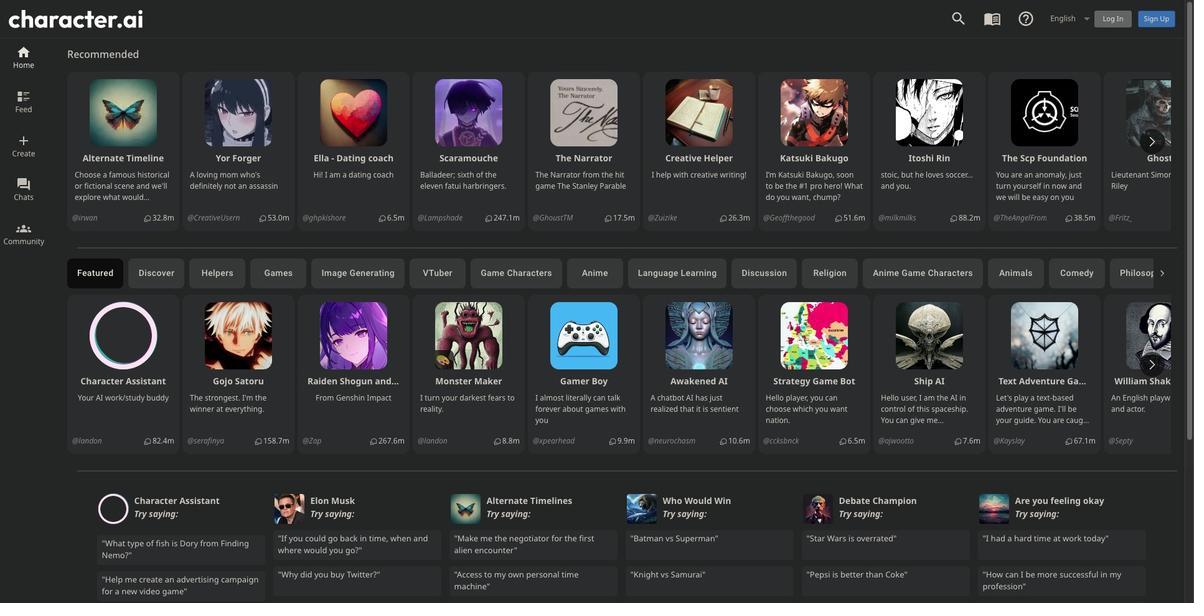 Task type: vqa. For each thing, say whether or not it's contained in the screenshot.


Task type: locate. For each thing, give the bounding box(es) containing it.
@ for gojo satoru
[[188, 435, 194, 446]]

0 horizontal spatial can
[[594, 392, 606, 403]]

characters down 247.1m
[[507, 268, 552, 278]]

1 vertical spatial turn
[[425, 392, 440, 403]]

1 horizontal spatial for
[[552, 533, 563, 544]]

0 horizontal spatial for
[[102, 586, 113, 597]]

saying: inside elon musk try saying:
[[326, 508, 355, 520]]

0 vertical spatial for
[[552, 533, 563, 544]]

try down elon
[[311, 508, 323, 520]]

a inside alternate timeline choose a famous historical or fictional scene and we'll explore what would happen if you were to make an alternate choice.
[[103, 169, 107, 180]]

a right am
[[343, 169, 347, 180]]

landon down "your"
[[79, 435, 102, 446]]

creative helper i help with creative writing!
[[652, 152, 747, 180]]

" inside " how can i be more successful in my profession
[[984, 569, 987, 580]]

0 horizontal spatial with
[[611, 404, 626, 414]]

1 horizontal spatial just
[[1070, 169, 1082, 180]]

turn up the reality.
[[425, 392, 440, 403]]

what down "soon"
[[845, 181, 863, 191]]

with inside creative helper i help with creative writing!
[[674, 169, 689, 180]]

for down help
[[102, 586, 113, 597]]

ccksbnck
[[770, 435, 800, 446]]

0 vertical spatial with
[[674, 169, 689, 180]]

0 horizontal spatial at
[[216, 404, 223, 414]]

@ for ship ai
[[879, 435, 885, 446]]

8.8m
[[503, 435, 520, 446]]

you inside the scp foundation you are an anomaly, just turn yourself in now and we will be easy on you
[[1062, 192, 1075, 202]]

scene
[[114, 181, 134, 191]]

@ down "your"
[[72, 435, 79, 446]]

character
[[81, 375, 124, 387], [135, 495, 178, 506]]

an inside " help me create an advertising campaign for a new video game
[[165, 574, 175, 585]]

you inside are you feeling okay try saying:
[[1033, 495, 1049, 506]]

" inside " access to my own personal time machine
[[455, 569, 458, 580]]

try inside alternate timelines try saying:
[[487, 508, 500, 520]]

alternate for saying:
[[487, 495, 529, 506]]

@ right 7.6m
[[994, 435, 1001, 446]]

you
[[777, 192, 790, 202], [1062, 192, 1075, 202], [110, 203, 123, 214], [811, 392, 824, 403], [816, 404, 829, 414], [536, 415, 549, 425], [1033, 495, 1049, 506], [289, 533, 303, 544], [330, 545, 344, 556], [315, 569, 329, 580]]

with inside gamer boy i almost literally can talk forever about games with you
[[611, 404, 626, 414]]

rin
[[937, 152, 951, 164]]

the left scp
[[1003, 152, 1019, 164]]

1 @ landon from the left
[[72, 435, 102, 446]]

characters inside the anime game characters button
[[929, 268, 974, 278]]

1 vertical spatial what
[[106, 538, 126, 549]]

alternate up negotiator on the left of page
[[487, 495, 529, 506]]

the up winner
[[190, 392, 203, 403]]

zuizike
[[655, 212, 678, 223]]

elon
[[311, 495, 330, 506]]

1 horizontal spatial assistant
[[180, 495, 220, 506]]

the inside scaramouche balladeer; sixth of the eleven fatui harbringers.
[[485, 169, 497, 180]]

ai up sentient
[[719, 375, 728, 387]]

saying: inside are you feeling okay try saying:
[[1031, 508, 1060, 520]]

1 vertical spatial character
[[135, 495, 178, 506]]

1 horizontal spatial time
[[1035, 533, 1052, 544]]

0 vertical spatial me
[[481, 533, 493, 544]]

with down talk
[[611, 404, 626, 414]]

@ right 82.4m
[[188, 435, 194, 446]]

vs right knight
[[661, 569, 669, 580]]

6 saying: from the left
[[1031, 508, 1060, 520]]

sign
[[1145, 14, 1159, 23]]

characters down 88.2m
[[929, 268, 974, 278]]

2 vertical spatial be
[[1027, 569, 1036, 580]]

2 my from the left
[[1111, 569, 1122, 580]]

@ right 247.1m
[[533, 212, 540, 223]]

character inside character assistant your ai work/study buddy
[[81, 375, 124, 387]]

is right wars
[[849, 533, 855, 544]]

image
[[322, 268, 347, 278]]

1 landon from the left
[[79, 435, 102, 446]]

assistant inside character assistant try saying:
[[180, 495, 220, 506]]

discover button
[[129, 259, 185, 288]]

2 landon from the left
[[424, 435, 448, 446]]

would inside alternate timeline choose a famous historical or fictional scene and we'll explore what would happen if you were to make an alternate choice.
[[122, 192, 144, 202]]

feed link
[[15, 87, 32, 131]]

loving
[[197, 169, 218, 180]]

0 vertical spatial game
[[536, 181, 556, 191]]

a for awakened ai
[[651, 392, 656, 403]]

1 vertical spatial in
[[360, 533, 367, 544]]

@ down explore at the top
[[72, 212, 79, 223]]

and right 'when'
[[414, 533, 429, 544]]

1 vertical spatial would
[[304, 545, 328, 556]]

and right now
[[1069, 181, 1083, 191]]

sign up button
[[1139, 11, 1176, 27]]

@ landon down "your"
[[72, 435, 102, 446]]

1 horizontal spatial 6.5m
[[848, 435, 866, 446]]

the up ghousttm
[[556, 152, 572, 164]]

you right "do"
[[777, 192, 790, 202]]

1 horizontal spatial anime
[[874, 268, 900, 278]]

be left "more"
[[1027, 569, 1036, 580]]

@ right the 267.6m
[[418, 435, 424, 446]]

1 vertical spatial 6.5m
[[848, 435, 866, 446]]

language learning button
[[628, 259, 727, 288]]

of for "
[[146, 538, 154, 549]]

1 horizontal spatial characters
[[929, 268, 974, 278]]

ajwootto
[[885, 435, 915, 446]]

2 horizontal spatial in
[[1101, 569, 1109, 580]]

text
[[999, 375, 1017, 387]]

landon for character assistant
[[79, 435, 102, 446]]

5 saying: from the left
[[854, 508, 884, 520]]

and inside '" if you could go back in time, when and where would you go?'
[[414, 533, 429, 544]]

alternate inside alternate timelines try saying:
[[487, 495, 529, 506]]

@ right the 17.5m
[[649, 212, 655, 223]]

me for create
[[125, 574, 137, 585]]

we'll
[[152, 181, 167, 191]]

@ for katsuki bakugo
[[764, 212, 770, 223]]

character up fish
[[135, 495, 178, 506]]

0 vertical spatial be
[[775, 181, 784, 191]]

alternate for a
[[83, 152, 124, 164]]

an right the not in the top of the page
[[238, 181, 247, 191]]

me up encounter
[[481, 533, 493, 544]]

1 vertical spatial alternate
[[487, 495, 529, 506]]

@ for ella - dating coach
[[303, 212, 309, 223]]

religion button
[[803, 259, 859, 288]]

you inside katsuki bakugo i'm katsuki bakugo, soon to be the #1 pro hero! what do you want, chump?
[[777, 192, 790, 202]]

1 try from the left
[[135, 508, 147, 520]]

2 horizontal spatial can
[[1006, 569, 1020, 580]]

0 vertical spatial would
[[122, 192, 144, 202]]

saying: up fish
[[149, 508, 179, 520]]

0 horizontal spatial just
[[710, 392, 723, 403]]

1 vertical spatial for
[[102, 586, 113, 597]]

me up new
[[125, 574, 137, 585]]

overrated
[[857, 533, 894, 544]]

ai right ship
[[936, 375, 945, 387]]

a inside the yor forger a loving mom who's definitely not an assassin
[[190, 169, 195, 180]]

0 vertical spatial a
[[190, 169, 195, 180]]

me
[[481, 533, 493, 544], [125, 574, 137, 585]]

almost
[[540, 392, 564, 403]]

@ down eleven
[[418, 212, 424, 223]]

2 characters from the left
[[929, 268, 974, 278]]

of inside scaramouche balladeer; sixth of the eleven fatui harbringers.
[[476, 169, 483, 180]]

be down yourself
[[1022, 192, 1031, 202]]

is right 'it' on the bottom of the page
[[703, 404, 709, 414]]

1 horizontal spatial at
[[1054, 533, 1062, 544]]

saying: inside who would win try saying:
[[678, 508, 707, 520]]

philosophy button
[[1111, 259, 1176, 288]]

4 try from the left
[[663, 508, 676, 520]]

in right back
[[360, 533, 367, 544]]

the right i'm
[[255, 392, 267, 403]]

time right the hard
[[1035, 533, 1052, 544]]

" up profession
[[984, 569, 987, 580]]

0 horizontal spatial a
[[190, 169, 195, 180]]

saying: inside character assistant try saying:
[[149, 508, 179, 520]]

game inside " help me create an advertising campaign for a new video game
[[163, 586, 184, 597]]

be inside " how can i be more successful in my profession
[[1027, 569, 1036, 580]]

with down creative
[[674, 169, 689, 180]]

an inside the scp foundation you are an anomaly, just turn yourself in now and we will be easy on you
[[1025, 169, 1034, 180]]

3 try from the left
[[487, 508, 500, 520]]

saying: for debate
[[854, 508, 884, 520]]

hello
[[766, 392, 784, 403]]

soon
[[837, 169, 854, 180]]

0 horizontal spatial me
[[125, 574, 137, 585]]

assistant inside character assistant your ai work/study buddy
[[126, 375, 166, 387]]

0 horizontal spatial in
[[360, 533, 367, 544]]

0 horizontal spatial character
[[81, 375, 124, 387]]

1 vertical spatial at
[[1054, 533, 1062, 544]]

i inside " how can i be more successful in my profession
[[1022, 569, 1024, 580]]

0 horizontal spatial game
[[163, 586, 184, 597]]

and left ei
[[375, 375, 392, 387]]

for right negotiator on the left of page
[[552, 533, 563, 544]]

6 try from the left
[[1016, 508, 1028, 520]]

explore
[[75, 192, 101, 202]]

alternate inside alternate timeline choose a famous historical or fictional scene and we'll explore what would happen if you were to make an alternate choice.
[[83, 152, 124, 164]]

@ ghpkishore
[[303, 212, 346, 223]]

0 vertical spatial turn
[[997, 181, 1012, 191]]

ghost
[[1148, 152, 1173, 164]]

0 vertical spatial 6.5m
[[387, 212, 405, 223]]

1 saying: from the left
[[149, 508, 179, 520]]

saying: up " i had a hard time at work today "
[[1031, 508, 1060, 520]]

me inside " make me the negotiator for the first alien encounter
[[481, 533, 493, 544]]

my right successful
[[1111, 569, 1122, 580]]

1 horizontal spatial with
[[674, 169, 689, 180]]

1 vertical spatial time
[[562, 569, 579, 580]]

nemo?
[[102, 550, 129, 561]]

i left help
[[652, 169, 655, 180]]

" left wars
[[807, 533, 811, 544]]

alternate
[[83, 152, 124, 164], [487, 495, 529, 506]]

the inside the scp foundation you are an anomaly, just turn yourself in now and we will be easy on you
[[1003, 152, 1019, 164]]

1 horizontal spatial @ landon
[[418, 435, 448, 446]]

just
[[1070, 169, 1082, 180], [710, 392, 723, 403]]

6.5m for strategy game bot
[[848, 435, 866, 446]]

@ for monster maker
[[418, 435, 424, 446]]

0 horizontal spatial alternate
[[83, 152, 124, 164]]

character assistant try saying:
[[135, 495, 220, 520]]

strongest.
[[205, 392, 240, 403]]

@ right 8.8m
[[533, 435, 540, 446]]

1 vertical spatial from
[[201, 538, 219, 549]]

i right 'hi!'
[[325, 169, 328, 180]]

0 horizontal spatial anime
[[582, 268, 609, 278]]

@ landon for monster maker
[[418, 435, 448, 446]]

game left bot
[[813, 375, 838, 387]]

1 my from the left
[[495, 569, 507, 580]]

are
[[1012, 169, 1023, 180]]

0 horizontal spatial @ landon
[[72, 435, 102, 446]]

game up @ ghousttm
[[536, 181, 556, 191]]

2 vertical spatial in
[[1101, 569, 1109, 580]]

assassin
[[249, 181, 278, 191]]

saying: down debate
[[854, 508, 884, 520]]

would down could
[[304, 545, 328, 556]]

1 vertical spatial a
[[651, 392, 656, 403]]

elon musk try saying:
[[311, 495, 355, 520]]

character inside character assistant try saying:
[[135, 495, 178, 506]]

coach right dating
[[373, 169, 394, 180]]

in inside '" if you could go back in time, when and where would you go?'
[[360, 533, 367, 544]]

me inside " help me create an advertising campaign for a new video game
[[125, 574, 137, 585]]

saying: inside debate champion try saying:
[[854, 508, 884, 520]]

musk
[[332, 495, 355, 506]]

" down the hard
[[1024, 581, 1027, 592]]

0 horizontal spatial assistant
[[126, 375, 166, 387]]

your
[[442, 392, 458, 403]]

what up nemo?
[[106, 538, 126, 549]]

lampshade
[[424, 212, 463, 223]]

of
[[476, 169, 483, 180], [146, 538, 154, 549]]

5 try from the left
[[840, 508, 852, 520]]

assistant up dory
[[180, 495, 220, 506]]

2 saying: from the left
[[326, 508, 355, 520]]

try for elon musk try saying:
[[311, 508, 323, 520]]

@ for yor forger
[[188, 212, 194, 223]]

mom
[[220, 169, 238, 180]]

0 vertical spatial from
[[583, 169, 600, 180]]

help
[[656, 169, 672, 180]]

0 vertical spatial narrator
[[574, 152, 613, 164]]

" right than
[[905, 569, 908, 580]]

community
[[3, 236, 44, 246]]

landon for monster maker
[[424, 435, 448, 446]]

1 vertical spatial of
[[146, 538, 154, 549]]

to inside "monster maker i turn your darkest fears to reality."
[[508, 392, 515, 403]]

38.5m
[[1075, 212, 1096, 223]]

0 horizontal spatial turn
[[425, 392, 440, 403]]

i'm
[[766, 169, 777, 180]]

67.1m
[[1075, 435, 1096, 446]]

the
[[556, 152, 572, 164], [1003, 152, 1019, 164], [536, 169, 549, 180], [558, 181, 571, 191], [190, 392, 203, 403]]

turn inside the scp foundation you are an anomaly, just turn yourself in now and we will be easy on you
[[997, 181, 1012, 191]]

0 vertical spatial alternate
[[83, 152, 124, 164]]

the up harbringers.
[[485, 169, 497, 180]]

1 horizontal spatial of
[[476, 169, 483, 180]]

2 anime from the left
[[874, 268, 900, 278]]

vs for samurai
[[661, 569, 669, 580]]

" make me the negotiator for the first alien encounter
[[455, 533, 595, 556]]

try up type
[[135, 508, 147, 520]]

2 @ landon from the left
[[418, 435, 448, 446]]

4 saying: from the left
[[678, 508, 707, 520]]

@ down "do"
[[764, 212, 770, 223]]

1 horizontal spatial character
[[135, 495, 178, 506]]

superman
[[676, 533, 716, 544]]

a inside 'awakened ai a chatbot ai has just realized that it is sentient'
[[651, 392, 656, 403]]

1 vertical spatial be
[[1022, 192, 1031, 202]]

game right "video"
[[163, 586, 184, 597]]

1 horizontal spatial what
[[845, 181, 863, 191]]

0 horizontal spatial time
[[562, 569, 579, 580]]

at left work
[[1054, 533, 1062, 544]]

1 horizontal spatial alternate
[[487, 495, 529, 506]]

can up profession
[[1006, 569, 1020, 580]]

0 vertical spatial at
[[216, 404, 223, 414]]

0 horizontal spatial my
[[495, 569, 507, 580]]

3 saying: from the left
[[502, 508, 531, 520]]

0 vertical spatial of
[[476, 169, 483, 180]]

a for yor forger
[[190, 169, 195, 180]]

try for debate champion try saying:
[[840, 508, 852, 520]]

1 horizontal spatial turn
[[997, 181, 1012, 191]]

saying: down would
[[678, 508, 707, 520]]

soccer...
[[946, 169, 974, 180]]

0 vertical spatial character
[[81, 375, 124, 387]]

" up where
[[278, 533, 282, 544]]

create
[[12, 148, 35, 159]]

advertising
[[177, 574, 219, 585]]

you inside gamer boy i almost literally can talk forever about games with you
[[536, 415, 549, 425]]

a
[[190, 169, 195, 180], [651, 392, 656, 403]]

to inside katsuki bakugo i'm katsuki bakugo, soon to be the #1 pro hero! what do you want, chump?
[[766, 181, 773, 191]]

alternate up choose
[[83, 152, 124, 164]]

vs
[[666, 533, 674, 544], [661, 569, 669, 580]]

0 vertical spatial vs
[[666, 533, 674, 544]]

go
[[329, 533, 338, 544]]

1 horizontal spatial in
[[1044, 181, 1051, 191]]

1 vertical spatial katsuki
[[779, 169, 804, 180]]

try down are
[[1016, 508, 1028, 520]]

@ down we
[[994, 212, 1001, 223]]

0 vertical spatial just
[[1070, 169, 1082, 180]]

0 horizontal spatial characters
[[507, 268, 552, 278]]

vs for superman
[[666, 533, 674, 544]]

1 horizontal spatial from
[[583, 169, 600, 180]]

1 horizontal spatial would
[[304, 545, 328, 556]]

community link
[[3, 219, 44, 263]]

2 try from the left
[[311, 508, 323, 520]]

0 horizontal spatial 6.5m
[[387, 212, 405, 223]]

try
[[135, 508, 147, 520], [311, 508, 323, 520], [487, 508, 500, 520], [663, 508, 676, 520], [840, 508, 852, 520], [1016, 508, 1028, 520]]

1 vertical spatial me
[[125, 574, 137, 585]]

ai inside character assistant your ai work/study buddy
[[96, 392, 103, 403]]

from inside the narrator the narrator from the hit game the stanley parable
[[583, 169, 600, 180]]

kayslay
[[1001, 435, 1025, 446]]

1 horizontal spatial a
[[651, 392, 656, 403]]

1 vertical spatial coach
[[373, 169, 394, 180]]

0 vertical spatial what
[[845, 181, 863, 191]]

" down batman
[[631, 569, 634, 580]]

1 vertical spatial with
[[611, 404, 626, 414]]

from up stanley
[[583, 169, 600, 180]]

time,
[[370, 533, 389, 544]]

generating
[[350, 268, 395, 278]]

try inside debate champion try saying:
[[840, 508, 852, 520]]

from
[[583, 169, 600, 180], [201, 538, 219, 549]]

in inside the scp foundation you are an anomaly, just turn yourself in now and we will be easy on you
[[1044, 181, 1051, 191]]

tab list
[[67, 259, 1176, 288]]

" inside " what type of fish is dory from finding nemo?
[[102, 538, 106, 549]]

helper
[[704, 152, 733, 164]]

debate champion try saying:
[[840, 495, 918, 520]]

@ for gamer boy
[[533, 435, 540, 446]]

my left own
[[495, 569, 507, 580]]

@ landon
[[72, 435, 102, 446], [418, 435, 448, 446]]

" down advertising
[[184, 586, 187, 597]]

is inside " what type of fish is dory from finding nemo?
[[172, 538, 178, 549]]

are
[[1016, 495, 1031, 506]]

assistant up the buddy
[[126, 375, 166, 387]]

fears
[[488, 392, 506, 403]]

anime for anime
[[582, 268, 609, 278]]

@ for strategy game bot
[[764, 435, 770, 446]]

time inside " access to my own personal time machine
[[562, 569, 579, 580]]

go?
[[346, 545, 359, 556]]

animals button
[[989, 259, 1045, 288]]

ship
[[915, 375, 934, 387]]

and down stoic,
[[881, 181, 895, 191]]

a up realized
[[651, 392, 656, 403]]

0 horizontal spatial what
[[106, 538, 126, 549]]

@ for raiden shogun and ei
[[303, 435, 309, 446]]

0 horizontal spatial would
[[122, 192, 144, 202]]

1 horizontal spatial me
[[481, 533, 493, 544]]

try for alternate timelines try saying:
[[487, 508, 500, 520]]

a left loving
[[190, 169, 195, 180]]

could
[[306, 533, 326, 544]]

video
[[140, 586, 160, 597]]

1 vertical spatial just
[[710, 392, 723, 403]]

1 horizontal spatial game
[[536, 181, 556, 191]]

vs right batman
[[666, 533, 674, 544]]

1 characters from the left
[[507, 268, 552, 278]]

coach up dating
[[368, 152, 394, 164]]

can inside strategy game bot hello player, you can choose which you want nation.
[[826, 392, 838, 403]]

1 vertical spatial game
[[163, 586, 184, 597]]

if
[[282, 533, 287, 544]]

0 horizontal spatial of
[[146, 538, 154, 549]]

monster
[[436, 375, 472, 387]]

anime game characters
[[874, 268, 974, 278]]

@ right 51.6m
[[879, 212, 885, 223]]

i up the reality.
[[420, 392, 423, 403]]

try inside are you feeling okay try saying:
[[1016, 508, 1028, 520]]

he
[[916, 169, 924, 180]]

i inside gamer boy i almost literally can talk forever about games with you
[[536, 392, 538, 403]]

1 anime from the left
[[582, 268, 609, 278]]

@ landon for character assistant
[[72, 435, 102, 446]]

@ geoffthegood
[[764, 212, 816, 223]]

turn inside "monster maker i turn your darkest fears to reality."
[[425, 392, 440, 403]]

@ right 9.9m
[[649, 435, 655, 446]]

1 horizontal spatial can
[[826, 392, 838, 403]]

try inside elon musk try saying:
[[311, 508, 323, 520]]

i inside creative helper i help with creative writing!
[[652, 169, 655, 180]]

logo image
[[9, 10, 143, 28]]

be inside the scp foundation you are an anomaly, just turn yourself in now and we will be easy on you
[[1022, 192, 1031, 202]]

0 vertical spatial in
[[1044, 181, 1051, 191]]

image generating
[[322, 268, 395, 278]]

stanley
[[573, 181, 598, 191]]

@ right 67.1m
[[1110, 435, 1116, 446]]

0 vertical spatial assistant
[[126, 375, 166, 387]]

for inside " make me the negotiator for the first alien encounter
[[552, 533, 563, 544]]

try inside character assistant try saying:
[[135, 508, 147, 520]]

7.6m
[[964, 435, 981, 446]]

i inside ella - dating coach hi! i am a dating coach
[[325, 169, 328, 180]]

53.0m
[[268, 212, 290, 223]]

home link
[[13, 43, 34, 87]]

0 horizontal spatial from
[[201, 538, 219, 549]]

@ ccksbnck
[[764, 435, 800, 446]]

coach
[[368, 152, 394, 164], [373, 169, 394, 180]]

can up games
[[594, 392, 606, 403]]

gamer boy i almost literally can talk forever about games with you
[[536, 375, 626, 425]]

you right if
[[110, 203, 123, 214]]

from right dory
[[201, 538, 219, 549]]

landon down the reality.
[[424, 435, 448, 446]]

1 horizontal spatial my
[[1111, 569, 1122, 580]]

267.6m
[[379, 435, 405, 446]]

saying: inside alternate timelines try saying:
[[502, 508, 531, 520]]

the narrator the narrator from the hit game the stanley parable
[[536, 152, 627, 191]]

" down star
[[807, 569, 811, 580]]

1 vertical spatial assistant
[[180, 495, 220, 506]]

0 horizontal spatial landon
[[79, 435, 102, 446]]

of up harbringers.
[[476, 169, 483, 180]]

1 horizontal spatial landon
[[424, 435, 448, 446]]

of inside " what type of fish is dory from finding nemo?
[[146, 538, 154, 549]]

1 vertical spatial vs
[[661, 569, 669, 580]]



Task type: describe. For each thing, give the bounding box(es) containing it.
1 vertical spatial narrator
[[551, 169, 581, 180]]

writing!
[[720, 169, 747, 180]]

champion
[[873, 495, 918, 506]]

ghpkishore
[[309, 212, 346, 223]]

" down negotiator on the left of page
[[515, 545, 518, 556]]

buddy
[[147, 392, 169, 403]]

88.2m
[[959, 212, 981, 223]]

to inside alternate timeline choose a famous historical or fictional scene and we'll explore what would happen if you were to make an alternate choice.
[[144, 203, 151, 214]]

coke
[[886, 569, 905, 580]]

@ neurochasm
[[649, 435, 696, 446]]

158.7m
[[264, 435, 290, 446]]

timeline
[[126, 152, 164, 164]]

would inside '" if you could go back in time, when and where would you go?'
[[304, 545, 328, 556]]

" inside '" if you could go back in time, when and where would you go?'
[[278, 533, 282, 544]]

genshin
[[336, 392, 365, 403]]

just inside 'awakened ai a chatbot ai has just realized that it is sentient'
[[710, 392, 723, 403]]

" right work
[[1107, 533, 1110, 544]]

@ for scaramouche
[[418, 212, 424, 223]]

0 vertical spatial katsuki
[[781, 152, 814, 164]]

" up twitter?
[[359, 545, 363, 556]]

language
[[638, 268, 679, 278]]

i inside "monster maker i turn your darkest fears to reality."
[[420, 392, 423, 403]]

@ irwan
[[72, 212, 98, 223]]

can inside gamer boy i almost literally can talk forever about games with you
[[594, 392, 606, 403]]

try for character assistant try saying:
[[135, 508, 147, 520]]

ai up that at the bottom
[[687, 392, 694, 403]]

choose
[[75, 169, 101, 180]]

game inside the narrator the narrator from the hit game the stanley parable
[[536, 181, 556, 191]]

tab list containing featured
[[67, 259, 1176, 288]]

game right adventure
[[1068, 375, 1093, 387]]

games
[[264, 268, 293, 278]]

" batman vs superman "
[[631, 533, 719, 544]]

" down type
[[129, 550, 132, 561]]

51.6m
[[844, 212, 866, 223]]

anomaly,
[[1036, 169, 1068, 180]]

pepsi
[[811, 569, 831, 580]]

text adventure game
[[999, 375, 1093, 387]]

ship ai
[[915, 375, 945, 387]]

create
[[139, 574, 163, 585]]

an
[[1112, 392, 1121, 403]]

0 vertical spatial time
[[1035, 533, 1052, 544]]

you down go
[[330, 545, 344, 556]]

@ for itoshi rin
[[879, 212, 885, 223]]

type
[[128, 538, 144, 549]]

and inside alternate timeline choose a famous historical or fictional scene and we'll explore what would happen if you were to make an alternate choice.
[[136, 181, 150, 191]]

the left stanley
[[558, 181, 571, 191]]

how
[[987, 569, 1004, 580]]

but
[[902, 169, 914, 180]]

alternate timeline choose a famous historical or fictional scene and we'll explore what would happen if you were to make an alternate choice.
[[75, 152, 170, 225]]

" down "time,"
[[377, 569, 381, 580]]

@ for the scp foundation
[[994, 212, 1001, 223]]

xpearhead
[[540, 435, 575, 446]]

scp
[[1021, 152, 1036, 164]]

playwright,
[[1151, 392, 1190, 403]]

saying: for elon
[[326, 508, 355, 520]]

character for ai
[[81, 375, 124, 387]]

" inside " make me the negotiator for the first alien encounter
[[455, 533, 458, 544]]

you right did
[[315, 569, 329, 580]]

@ serafinya
[[188, 435, 224, 446]]

foundation
[[1038, 152, 1088, 164]]

" down debate champion try saying:
[[894, 533, 898, 544]]

of for scaramouche
[[476, 169, 483, 180]]

vtuber
[[423, 268, 453, 278]]

hi!
[[314, 169, 323, 180]]

darkest
[[460, 392, 486, 403]]

finding
[[221, 538, 249, 549]]

what inside " what type of fish is dory from finding nemo?
[[106, 538, 126, 549]]

and inside the scp foundation you are an anomaly, just turn yourself in now and we will be easy on you
[[1069, 181, 1083, 191]]

the left first on the left of page
[[565, 533, 578, 544]]

for inside " help me create an advertising campaign for a new video game
[[102, 586, 113, 597]]

i left 'had'
[[987, 533, 990, 544]]

characters inside game characters button
[[507, 268, 552, 278]]

the inside gojo satoru the strongest. i'm the winner at everything.
[[255, 392, 267, 403]]

anime for anime game characters
[[874, 268, 900, 278]]

gamer
[[561, 375, 590, 387]]

" why did you buy twitter? "
[[278, 569, 381, 580]]

game inside strategy game bot hello player, you can choose which you want nation.
[[813, 375, 838, 387]]

@ for character assistant
[[72, 435, 79, 446]]

featured
[[77, 268, 114, 278]]

fictional
[[84, 181, 112, 191]]

forever
[[536, 404, 561, 414]]

" how can i be more successful in my profession
[[984, 569, 1122, 592]]

saying: for character
[[149, 508, 179, 520]]

create link
[[12, 131, 35, 175]]

what inside katsuki bakugo i'm katsuki bakugo, soon to be the #1 pro hero! what do you want, chump?
[[845, 181, 863, 191]]

try inside who would win try saying:
[[663, 508, 676, 520]]

creative
[[691, 169, 718, 180]]

@ kayslay
[[994, 435, 1025, 446]]

from inside " what type of fish is dory from finding nemo?
[[201, 538, 219, 549]]

chats link
[[14, 175, 34, 219]]

@ milkmilks
[[879, 212, 917, 223]]

and inside itoshi rin stoic, but he loves soccer... and you.
[[881, 181, 895, 191]]

me for the
[[481, 533, 493, 544]]

game characters
[[481, 268, 552, 278]]

game right vtuber button
[[481, 268, 505, 278]]

a inside " help me create an advertising campaign for a new video game
[[115, 586, 120, 597]]

itoshi
[[909, 152, 935, 164]]

who's
[[240, 169, 260, 180]]

more
[[1038, 569, 1058, 580]]

am
[[330, 169, 341, 180]]

to inside " access to my own personal time machine
[[485, 569, 493, 580]]

@ for awakened ai
[[649, 435, 655, 446]]

helpers button
[[190, 259, 246, 288]]

raiden
[[308, 375, 338, 387]]

you left want
[[816, 404, 829, 414]]

@ for creative helper
[[649, 212, 655, 223]]

negotiator
[[510, 533, 550, 544]]

assistant for character assistant your ai work/study buddy
[[126, 375, 166, 387]]

has
[[696, 392, 708, 403]]

strategy
[[774, 375, 811, 387]]

had
[[992, 533, 1006, 544]]

personal
[[527, 569, 560, 580]]

just inside the scp foundation you are an anomaly, just turn yourself in now and we will be easy on you
[[1070, 169, 1082, 180]]

is inside 'awakened ai a chatbot ai has just realized that it is sentient'
[[703, 404, 709, 414]]

@ for the narrator
[[533, 212, 540, 223]]

the inside gojo satoru the strongest. i'm the winner at everything.
[[190, 392, 203, 403]]

character for saying:
[[135, 495, 178, 506]]

@ for text adventure game
[[994, 435, 1001, 446]]

will
[[1009, 192, 1020, 202]]

your
[[78, 392, 94, 403]]

yor forger a loving mom who's definitely not an assassin
[[190, 152, 278, 191]]

access
[[458, 569, 483, 580]]

which
[[793, 404, 814, 414]]

the up encounter
[[495, 533, 508, 544]]

ghost lieutenant simon "ghos
[[1112, 152, 1195, 191]]

0 vertical spatial coach
[[368, 152, 394, 164]]

p
[[1192, 392, 1195, 403]]

" down where
[[278, 569, 282, 580]]

stoic,
[[881, 169, 900, 180]]

sentient
[[711, 404, 739, 414]]

a right 'had'
[[1008, 533, 1013, 544]]

eleven
[[420, 181, 443, 191]]

my inside " access to my own personal time machine
[[495, 569, 507, 580]]

chump?
[[814, 192, 841, 202]]

" inside " help me create an advertising campaign for a new video game
[[102, 574, 105, 585]]

philosophy
[[1121, 268, 1166, 278]]

" down encounter
[[487, 581, 491, 592]]

machine
[[455, 581, 487, 592]]

it
[[697, 404, 701, 414]]

you right the if at the bottom left of page
[[289, 533, 303, 544]]

is right 'pepsi'
[[833, 569, 839, 580]]

6.5m for ella - dating coach
[[387, 212, 405, 223]]

at inside gojo satoru the strongest. i'm the winner at everything.
[[216, 404, 223, 414]]

animals
[[1000, 268, 1033, 278]]

featured button
[[67, 259, 124, 288]]

okay
[[1084, 495, 1105, 506]]

an inside alternate timeline choose a famous historical or fictional scene and we'll explore what would happen if you were to make an alternate choice.
[[96, 214, 105, 225]]

saying: for alternate
[[502, 508, 531, 520]]

choose
[[766, 404, 791, 414]]

be inside katsuki bakugo i'm katsuki bakugo, soon to be the #1 pro hero! what do you want, chump?
[[775, 181, 784, 191]]

shakespea
[[1150, 375, 1195, 387]]

and inside raiden shogun and ei from genshin impact
[[375, 375, 392, 387]]

awakened ai a chatbot ai has just realized that it is sentient
[[651, 375, 739, 414]]

are you feeling okay try saying:
[[1016, 495, 1105, 520]]

the inside the narrator the narrator from the hit game the stanley parable
[[602, 169, 614, 180]]

a inside ella - dating coach hi! i am a dating coach
[[343, 169, 347, 180]]

an inside the yor forger a loving mom who's definitely not an assassin
[[238, 181, 247, 191]]

in
[[1117, 14, 1124, 23]]

debate
[[840, 495, 871, 506]]

the up @ ghousttm
[[536, 169, 549, 180]]

" up knight
[[631, 533, 634, 544]]

the inside katsuki bakugo i'm katsuki bakugo, soon to be the #1 pro hero! what do you want, chump?
[[786, 181, 798, 191]]

in inside " how can i be more successful in my profession
[[1101, 569, 1109, 580]]

@ septy
[[1110, 435, 1134, 446]]

32.8m
[[153, 212, 174, 223]]

you up which
[[811, 392, 824, 403]]

can inside " how can i be more successful in my profession
[[1006, 569, 1020, 580]]

games button
[[251, 259, 307, 288]]

" knight vs samurai "
[[631, 569, 706, 580]]

@ right "38.5m" at the top of page
[[1110, 212, 1116, 223]]

campaign
[[222, 574, 259, 585]]

" down who would win try saying:
[[716, 533, 719, 544]]

my inside " how can i be more successful in my profession
[[1111, 569, 1122, 580]]

" left 'had'
[[984, 533, 987, 544]]

you inside alternate timeline choose a famous historical or fictional scene and we'll explore what would happen if you were to make an alternate choice.
[[110, 203, 123, 214]]

we
[[997, 192, 1007, 202]]

" down superman
[[703, 569, 706, 580]]

assistant for character assistant try saying:
[[180, 495, 220, 506]]

@ for alternate timeline
[[72, 212, 79, 223]]

bot
[[841, 375, 856, 387]]

game down milkmilks
[[902, 268, 926, 278]]

ei
[[394, 375, 402, 387]]

home
[[13, 60, 34, 71]]



